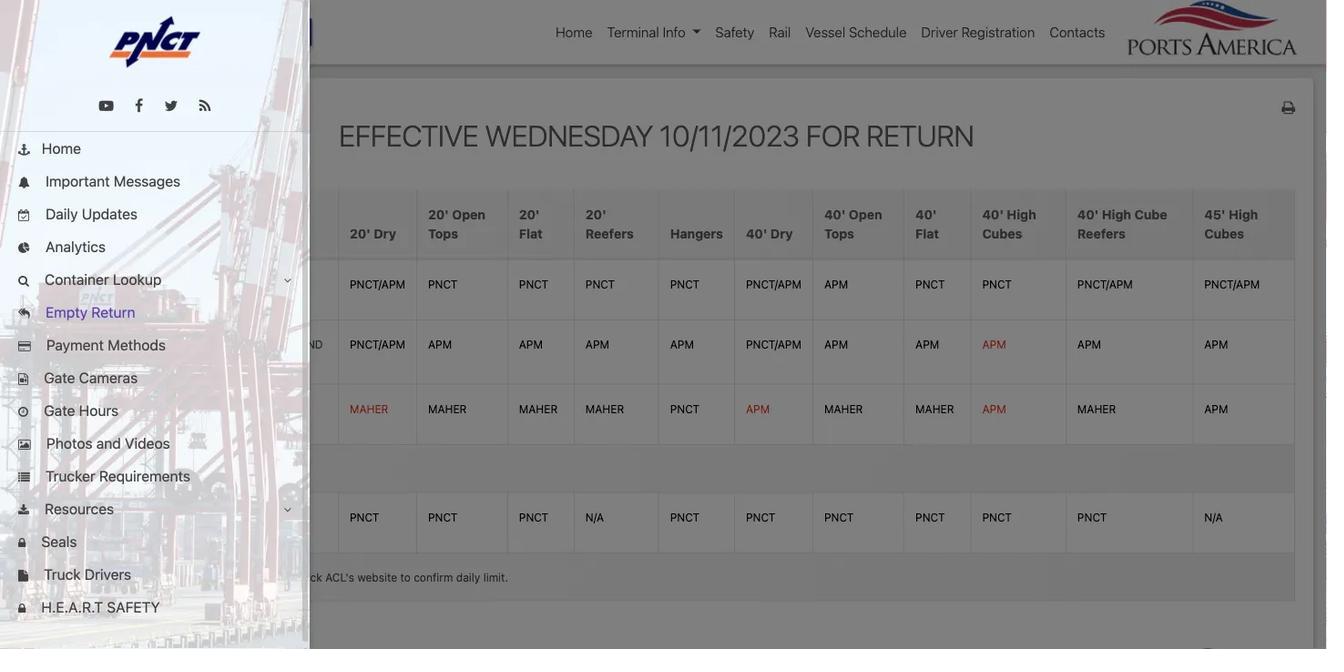 Task type: locate. For each thing, give the bounding box(es) containing it.
open left "20' flat"
[[452, 207, 486, 222]]

1 vertical spatial gate
[[44, 402, 75, 420]]

20' inside "20' flat"
[[519, 207, 540, 222]]

daily updates
[[42, 205, 138, 223]]

0 vertical spatial gate
[[44, 369, 75, 387]]

2 reefers from the left
[[1078, 226, 1126, 241]]

0 horizontal spatial n/a
[[586, 511, 604, 524]]

cubes right 40' flat
[[982, 226, 1022, 241]]

0 horizontal spatial cubes
[[982, 226, 1022, 241]]

40' inside 40' open tops
[[824, 207, 846, 222]]

remarks: for remarks: acl has receiving limits most days.  check acl's website to confirm daily limit.
[[44, 572, 95, 585]]

less down resources
[[79, 518, 101, 529]]

2 cubes from the left
[[1205, 226, 1245, 241]]

1 vertical spatial remarks:
[[44, 572, 95, 585]]

cubes down 45'
[[1205, 226, 1245, 241]]

1 vertical spatial home
[[28, 47, 68, 65]]

calendar check o image
[[18, 210, 30, 222]]

less button for zim
[[49, 401, 131, 430]]

1 maher from the left
[[350, 403, 389, 416]]

dry left the 20' open tops
[[374, 226, 396, 241]]

empty up payment
[[46, 304, 88, 321]]

resources
[[41, 501, 114, 518]]

remarks: up h.e.a.r.t
[[44, 572, 95, 585]]

2 high from the left
[[1102, 207, 1132, 222]]

1 horizontal spatial acl
[[159, 511, 180, 524]]

7 maher from the left
[[1078, 403, 1116, 416]]

40' flat
[[916, 207, 939, 241]]

container lookup
[[41, 271, 162, 288]]

1 horizontal spatial cubes
[[1205, 226, 1245, 241]]

40' left cube
[[1078, 207, 1099, 222]]

gate down payment
[[44, 369, 75, 387]]

driver registration
[[921, 24, 1035, 40]]

20' for 20' flat
[[519, 207, 540, 222]]

rail link
[[762, 15, 798, 50]]

2 gate from the top
[[44, 402, 75, 420]]

1 flat from the left
[[519, 226, 543, 241]]

home
[[556, 24, 593, 40], [28, 47, 68, 65], [42, 140, 81, 157]]

print image
[[1282, 100, 1295, 115]]

dry
[[374, 226, 396, 241], [771, 226, 793, 241]]

gate cameras link
[[0, 362, 310, 394]]

gate
[[44, 369, 75, 387], [44, 402, 75, 420]]

1 less from the top
[[79, 410, 101, 420]]

important
[[46, 173, 110, 190]]

clock o image
[[18, 407, 28, 418]]

drivers
[[85, 566, 131, 584]]

3 maher from the left
[[519, 403, 558, 416]]

0 vertical spatial remarks:
[[44, 463, 95, 476]]

1 vertical spatial less button
[[49, 509, 131, 538]]

1 vertical spatial empty
[[46, 304, 88, 321]]

20' inside the 20' open tops
[[428, 207, 449, 222]]

0 vertical spatial less
[[79, 410, 101, 420]]

40' dry
[[746, 226, 793, 241]]

cube
[[1135, 207, 1168, 222]]

40' high cubes
[[982, 207, 1036, 241]]

home link for safety link
[[548, 15, 600, 50]]

1 dry from the left
[[374, 226, 396, 241]]

20' for 20' dry
[[350, 226, 371, 241]]

1 gate from the top
[[44, 369, 75, 387]]

website
[[357, 572, 397, 585]]

1 vertical spatial acl
[[99, 572, 120, 585]]

2 remarks: from the top
[[44, 572, 95, 585]]

40' right 40' flat
[[982, 207, 1004, 222]]

vessel schedule
[[806, 24, 907, 40]]

driver
[[921, 24, 958, 40]]

1 horizontal spatial n/a
[[1205, 511, 1223, 524]]

tops inside the 20' open tops
[[428, 226, 458, 241]]

0 horizontal spatial high
[[1007, 207, 1036, 222]]

high inside 45' high cubes
[[1229, 207, 1258, 222]]

1 n/a from the left
[[586, 511, 604, 524]]

tops right 40' dry
[[824, 226, 855, 241]]

open inside 40' open tops
[[849, 207, 882, 222]]

gate cameras
[[40, 369, 138, 387]]

1 horizontal spatial flat
[[916, 226, 939, 241]]

payment methods link
[[0, 329, 310, 362]]

safety
[[107, 599, 160, 616]]

1 horizontal spatial open
[[849, 207, 882, 222]]

limits
[[197, 572, 228, 585]]

less for acl
[[79, 518, 101, 529]]

container lookup link
[[0, 263, 310, 296]]

remarks: for remarks:
[[44, 463, 95, 476]]

cubes for 45'
[[1205, 226, 1245, 241]]

lock image
[[18, 604, 26, 615]]

dry for 40' dry
[[771, 226, 793, 241]]

high inside 40' high cubes
[[1007, 207, 1036, 222]]

2 horizontal spatial high
[[1229, 207, 1258, 222]]

maher
[[350, 403, 389, 416], [428, 403, 467, 416], [519, 403, 558, 416], [586, 403, 624, 416], [824, 403, 863, 416], [916, 403, 954, 416], [1078, 403, 1116, 416]]

effective
[[339, 118, 479, 153]]

trucker requirements
[[42, 468, 190, 485]]

cameras
[[79, 369, 138, 387]]

2 maher from the left
[[428, 403, 467, 416]]

gate up photos
[[44, 402, 75, 420]]

0 horizontal spatial tops
[[428, 226, 458, 241]]

high for 45' high cubes
[[1229, 207, 1258, 222]]

flat right 40' open tops
[[916, 226, 939, 241]]

quick links
[[18, 24, 90, 40]]

tops right 20' dry
[[428, 226, 458, 241]]

file movie o image
[[18, 374, 28, 386]]

2 tops from the left
[[824, 226, 855, 241]]

empty return link
[[0, 296, 310, 329]]

open left 40' flat
[[849, 207, 882, 222]]

receiving
[[144, 572, 194, 585]]

2 dry from the left
[[771, 226, 793, 241]]

high for 40' high cube reefers
[[1102, 207, 1132, 222]]

2 less button from the top
[[49, 509, 131, 538]]

facebook image
[[135, 99, 143, 113]]

gate inside 'link'
[[44, 402, 75, 420]]

40' inside 40' flat
[[916, 207, 937, 222]]

20' inside 20' reefers
[[586, 207, 606, 222]]

1 horizontal spatial reefers
[[1078, 226, 1126, 241]]

list image
[[18, 472, 30, 484]]

photos and videos
[[43, 435, 170, 452]]

0 vertical spatial acl
[[159, 511, 180, 524]]

0 horizontal spatial acl
[[99, 572, 120, 585]]

40' for 40' open tops
[[824, 207, 846, 222]]

40' inside 40' high cubes
[[982, 207, 1004, 222]]

empty
[[128, 47, 170, 65], [46, 304, 88, 321]]

6 maher from the left
[[916, 403, 954, 416]]

remarks: down photos
[[44, 463, 95, 476]]

1 open from the left
[[452, 207, 486, 222]]

anchor image
[[18, 144, 30, 156]]

2 flat from the left
[[916, 226, 939, 241]]

less button up 'photos and videos'
[[49, 401, 131, 430]]

safety link
[[708, 15, 762, 50]]

open for 20' open tops
[[452, 207, 486, 222]]

dry left 40' open tops
[[771, 226, 793, 241]]

2 open from the left
[[849, 207, 882, 222]]

0 vertical spatial empty
[[128, 47, 170, 65]]

less up 'photos and videos'
[[79, 410, 101, 420]]

less button
[[49, 401, 131, 430], [49, 509, 131, 538]]

requirements
[[99, 468, 190, 485]]

home link
[[548, 15, 600, 50], [28, 47, 68, 65], [0, 132, 310, 165]]

40' right 40' open tops
[[916, 207, 937, 222]]

3 high from the left
[[1229, 207, 1258, 222]]

high inside 40' high cube reefers
[[1102, 207, 1132, 222]]

resources link
[[0, 493, 310, 526]]

1 vertical spatial less
[[79, 518, 101, 529]]

wednesday
[[485, 118, 653, 153]]

file image
[[18, 571, 28, 582]]

payment methods
[[43, 337, 166, 354]]

0 horizontal spatial open
[[452, 207, 486, 222]]

cubes inside 40' high cubes
[[982, 226, 1022, 241]]

2 less from the top
[[79, 518, 101, 529]]

1 horizontal spatial high
[[1102, 207, 1132, 222]]

empty return
[[42, 304, 135, 321]]

tops for 20'
[[428, 226, 458, 241]]

to
[[400, 572, 411, 585]]

less
[[79, 410, 101, 420], [79, 518, 101, 529]]

flat
[[519, 226, 543, 241], [916, 226, 939, 241]]

gate for gate cameras
[[44, 369, 75, 387]]

cubes for 40'
[[982, 226, 1022, 241]]

acl left has
[[99, 572, 120, 585]]

youtube play image
[[99, 99, 114, 113]]

40' for 40' high cube reefers
[[1078, 207, 1099, 222]]

1 remarks: from the top
[[44, 463, 95, 476]]

seals link
[[0, 526, 310, 558]]

0 horizontal spatial flat
[[519, 226, 543, 241]]

high
[[1007, 207, 1036, 222], [1102, 207, 1132, 222], [1229, 207, 1258, 222]]

container
[[45, 271, 109, 288]]

20' for 20' reefers
[[586, 207, 606, 222]]

less button up truck drivers
[[49, 509, 131, 538]]

cubes
[[982, 226, 1022, 241], [1205, 226, 1245, 241]]

20'
[[428, 207, 449, 222], [519, 207, 540, 222], [586, 207, 606, 222], [350, 226, 371, 241]]

open
[[452, 207, 486, 222], [849, 207, 882, 222]]

trucker requirements link
[[0, 460, 310, 493]]

40' inside 40' high cube reefers
[[1078, 207, 1099, 222]]

home link for daily updates link
[[0, 132, 310, 165]]

pnct/apm
[[350, 278, 405, 291], [746, 278, 802, 291], [1078, 278, 1133, 291], [1205, 278, 1260, 291], [350, 339, 405, 351], [746, 339, 802, 351]]

0 horizontal spatial reefers
[[586, 226, 634, 241]]

gate hours link
[[0, 394, 310, 427]]

acl up seals 'link'
[[159, 511, 180, 524]]

0 vertical spatial less button
[[49, 401, 131, 430]]

tops inside 40' open tops
[[824, 226, 855, 241]]

apm
[[824, 278, 848, 291], [428, 339, 452, 351], [519, 339, 543, 351], [586, 339, 609, 351], [670, 339, 694, 351], [824, 339, 848, 351], [916, 339, 940, 351], [982, 339, 1006, 351], [1078, 339, 1101, 351], [1205, 339, 1228, 351], [746, 403, 770, 416], [982, 403, 1006, 416], [1205, 403, 1228, 416]]

45' high cubes
[[1205, 207, 1258, 241]]

0 horizontal spatial dry
[[374, 226, 396, 241]]

40' right hangers on the right of page
[[746, 226, 768, 241]]

open inside the 20' open tops
[[452, 207, 486, 222]]

1 cubes from the left
[[982, 226, 1022, 241]]

1 tops from the left
[[428, 226, 458, 241]]

empty left returns
[[128, 47, 170, 65]]

flat for 20' flat
[[519, 226, 543, 241]]

cubes inside 45' high cubes
[[1205, 226, 1245, 241]]

1 high from the left
[[1007, 207, 1036, 222]]

flat right the 20' open tops
[[519, 226, 543, 241]]

1 horizontal spatial tops
[[824, 226, 855, 241]]

40' down for
[[824, 207, 846, 222]]

40'
[[824, 207, 846, 222], [916, 207, 937, 222], [982, 207, 1004, 222], [1078, 207, 1099, 222], [746, 226, 768, 241]]

40' open tops
[[824, 207, 882, 241]]

1 horizontal spatial dry
[[771, 226, 793, 241]]

rss image
[[199, 99, 211, 113]]

1 less button from the top
[[49, 401, 131, 430]]

daily
[[456, 572, 480, 585]]

bell image
[[18, 177, 30, 189]]



Task type: vqa. For each thing, say whether or not it's contained in the screenshot.
vulnerability
no



Task type: describe. For each thing, give the bounding box(es) containing it.
4 maher from the left
[[586, 403, 624, 416]]

vessel schedule link
[[798, 15, 914, 50]]

less button for acl
[[49, 509, 131, 538]]

sealand
[[273, 339, 323, 351]]

20' reefers
[[586, 207, 634, 241]]

return
[[867, 118, 975, 153]]

truck drivers link
[[0, 558, 310, 591]]

messages
[[114, 173, 181, 190]]

limit.
[[483, 572, 508, 585]]

dry for 20' dry
[[374, 226, 396, 241]]

shipping line
[[159, 226, 245, 241]]

return
[[91, 304, 135, 321]]

seals
[[38, 533, 77, 551]]

acl's
[[325, 572, 354, 585]]

20' flat
[[519, 207, 543, 241]]

for
[[806, 118, 860, 153]]

contacts link
[[1043, 15, 1113, 50]]

truck drivers
[[40, 566, 131, 584]]

quick
[[18, 24, 54, 40]]

h.e.a.r.t safety link
[[0, 591, 310, 624]]

check
[[290, 572, 322, 585]]

angle down image
[[284, 505, 292, 516]]

links
[[58, 24, 90, 40]]

videos
[[125, 435, 170, 452]]

h.e.a.r.t
[[41, 599, 103, 616]]

analytics
[[42, 238, 106, 256]]

safmarine
[[207, 339, 269, 351]]

vessel
[[806, 24, 846, 40]]

flat for 40' flat
[[916, 226, 939, 241]]

effective wednesday 10/11/2023 for return
[[339, 118, 975, 153]]

daily
[[46, 205, 78, 223]]

line
[[218, 226, 245, 241]]

40' for 40' flat
[[916, 207, 937, 222]]

1 reefers from the left
[[586, 226, 634, 241]]

schedule
[[849, 24, 907, 40]]

contacts
[[1050, 24, 1106, 40]]

download image
[[18, 505, 29, 517]]

pnct empty returns
[[86, 47, 225, 65]]

2 n/a from the left
[[1205, 511, 1223, 524]]

h.e.a.r.t safety
[[38, 599, 160, 616]]

truck
[[44, 566, 81, 584]]

confirm
[[414, 572, 453, 585]]

remarks: acl has receiving limits most days.  check acl's website to confirm daily limit.
[[44, 572, 508, 585]]

angle down image
[[284, 275, 292, 287]]

important messages link
[[0, 165, 310, 198]]

methods
[[108, 337, 166, 354]]

20' open tops
[[428, 207, 486, 241]]

40' for 40' dry
[[746, 226, 768, 241]]

20' dry
[[350, 226, 396, 241]]

0 horizontal spatial empty
[[46, 304, 88, 321]]

less for zim
[[79, 410, 101, 420]]

analytics link
[[0, 230, 310, 263]]

photos
[[46, 435, 93, 452]]

daily updates link
[[0, 198, 310, 230]]

and
[[96, 435, 121, 452]]

10/11/2023
[[660, 118, 800, 153]]

0 vertical spatial home
[[556, 24, 593, 40]]

40' for 40' high cubes
[[982, 207, 1004, 222]]

reply all image
[[18, 308, 30, 320]]

msc
[[159, 278, 184, 291]]

hours
[[79, 402, 119, 420]]

45'
[[1205, 207, 1226, 222]]

photos and videos link
[[0, 427, 310, 460]]

maersk
[[159, 339, 204, 351]]

credit card image
[[18, 341, 31, 353]]

2 vertical spatial home
[[42, 140, 81, 157]]

20' for 20' open tops
[[428, 207, 449, 222]]

pie chart image
[[18, 243, 30, 254]]

high for 40' high cubes
[[1007, 207, 1036, 222]]

photo image
[[18, 440, 31, 451]]

registration
[[962, 24, 1035, 40]]

lookup
[[113, 271, 162, 288]]

important messages
[[42, 173, 181, 190]]

has
[[123, 572, 141, 585]]

returns
[[174, 47, 225, 65]]

days.
[[259, 572, 287, 585]]

maersk safmarine sealand hamburg sud
[[159, 339, 323, 368]]

40' high cube reefers
[[1078, 207, 1168, 241]]

safety
[[715, 24, 755, 40]]

rail
[[769, 24, 791, 40]]

shipping
[[159, 226, 215, 241]]

lock image
[[18, 538, 26, 550]]

gate for gate hours
[[44, 402, 75, 420]]

5 maher from the left
[[824, 403, 863, 416]]

payment
[[46, 337, 104, 354]]

search image
[[18, 276, 29, 287]]

twitter image
[[164, 99, 178, 113]]

reefers inside 40' high cube reefers
[[1078, 226, 1126, 241]]

hamburg
[[159, 355, 215, 368]]

driver registration link
[[914, 15, 1043, 50]]

open for 40' open tops
[[849, 207, 882, 222]]

zim
[[159, 403, 179, 416]]

quick links link
[[18, 22, 102, 42]]

updates
[[82, 205, 138, 223]]

trucker
[[46, 468, 95, 485]]

tops for 40'
[[824, 226, 855, 241]]

sud
[[218, 355, 241, 368]]

hangers
[[670, 226, 723, 241]]

gate hours
[[40, 402, 119, 420]]

most
[[231, 572, 256, 585]]

1 horizontal spatial empty
[[128, 47, 170, 65]]



